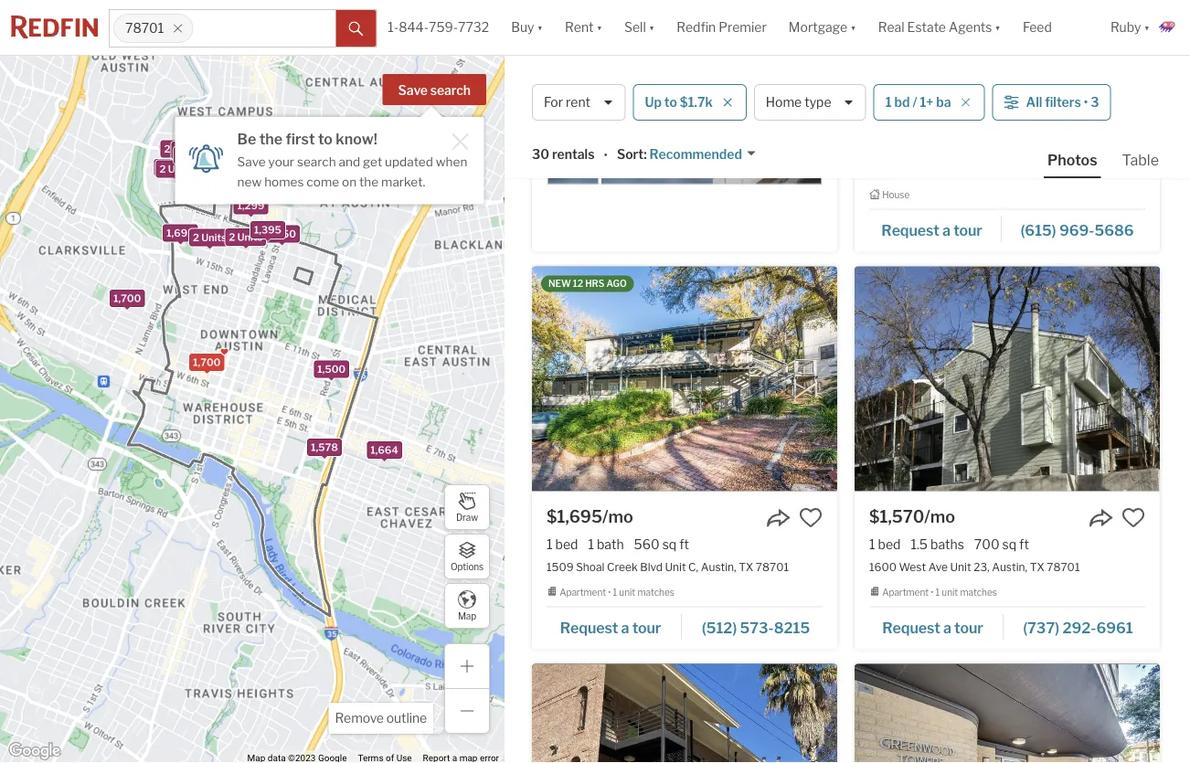 Task type: locate. For each thing, give the bounding box(es) containing it.
1 unit from the left
[[619, 587, 636, 598]]

1 up 1600
[[870, 537, 876, 553]]

austin, right 1206, on the top right of page
[[1012, 163, 1047, 176]]

0 vertical spatial the
[[259, 130, 283, 148]]

2 horizontal spatial tx
[[1050, 163, 1064, 176]]

0 vertical spatial 700
[[179, 170, 199, 182]]

unit down creek
[[619, 587, 636, 598]]

request a tour down ave
[[883, 619, 984, 637]]

bed up 1600
[[878, 537, 901, 553]]

bed for $1,695
[[556, 537, 578, 553]]

tour down "1600 west ave unit 23, austin, tx 78701"
[[955, 619, 984, 637]]

0 vertical spatial to
[[665, 95, 677, 110]]

0 horizontal spatial the
[[259, 130, 283, 148]]

bed for $1,570
[[878, 537, 901, 553]]

favorite button checkbox for $1,570 /mo
[[1122, 506, 1146, 530]]

apartment • 1 unit matches for $1,570
[[883, 587, 998, 598]]

0 horizontal spatial 1 bed
[[547, 537, 578, 553]]

search down 759-
[[430, 83, 471, 98]]

1 bed up the 1509 on the left bottom of the page
[[547, 537, 578, 553]]

the right on
[[359, 174, 379, 189]]

1 horizontal spatial ft
[[1020, 537, 1029, 553]]

1 vertical spatial 1,700
[[193, 357, 221, 368]]

700
[[179, 170, 199, 182], [975, 537, 1000, 553]]

1 horizontal spatial matches
[[961, 587, 998, 598]]

1 vertical spatial save
[[237, 154, 266, 169]]

search inside save your search and get updated when new homes come on the market.
[[297, 154, 336, 169]]

1 horizontal spatial apartment • 1 unit matches
[[883, 587, 998, 598]]

matches down '23,'
[[961, 587, 998, 598]]

request
[[882, 222, 940, 240], [560, 619, 618, 637], [883, 619, 941, 637]]

2 favorite button image from the left
[[1122, 506, 1146, 530]]

mortgage
[[789, 20, 848, 35]]

sq up "1509 shoal creek blvd unit c, austin, tx 78701"
[[663, 537, 677, 553]]

/mo for $1,695
[[603, 507, 633, 527]]

1+
[[920, 95, 934, 110]]

2 unit from the left
[[942, 587, 959, 598]]

be
[[237, 130, 256, 148]]

to right up at the right top
[[665, 95, 677, 110]]

8215
[[774, 619, 810, 637]]

1 bed for $1,695 /mo
[[547, 537, 578, 553]]

2 sq from the left
[[1003, 537, 1017, 553]]

photo of 901 red river st unit 1206, austin, tx 78701 image
[[855, 0, 1160, 94]]

1
[[886, 95, 892, 110], [547, 537, 553, 553], [588, 537, 594, 553], [870, 537, 876, 553], [613, 587, 617, 598], [936, 587, 940, 598]]

request a tour button down ave
[[870, 613, 1004, 640]]

a down creek
[[621, 619, 630, 637]]

0 horizontal spatial favorite button checkbox
[[799, 506, 823, 530]]

1 horizontal spatial save
[[398, 83, 428, 98]]

apartment for $1,570
[[883, 587, 929, 598]]

unit
[[957, 163, 978, 176], [665, 561, 686, 574], [951, 561, 972, 574]]

700 for 700
[[179, 170, 199, 182]]

/mo for $1,570
[[925, 507, 956, 527]]

700 for 700 sq ft
[[975, 537, 1000, 553]]

2 matches from the left
[[961, 587, 998, 598]]

1 vertical spatial 1,450
[[268, 228, 296, 240]]

for rent
[[544, 95, 591, 110]]

• inside button
[[1084, 95, 1089, 110]]

1,695 up new
[[236, 145, 264, 157]]

▾ right sell on the top right of page
[[649, 20, 655, 35]]

tx right '23,'
[[1030, 561, 1045, 574]]

0 horizontal spatial bed
[[556, 537, 578, 553]]

unit left c,
[[665, 561, 686, 574]]

matches
[[638, 587, 675, 598], [961, 587, 998, 598]]

78701 left 'remove 78701' image
[[125, 20, 164, 36]]

1 horizontal spatial 700
[[975, 537, 1000, 553]]

• left "sort"
[[604, 148, 608, 163]]

updated
[[385, 154, 433, 169]]

1 horizontal spatial 1,450
[[268, 228, 296, 240]]

0 horizontal spatial rent
[[565, 20, 594, 35]]

0 horizontal spatial save
[[237, 154, 266, 169]]

0 vertical spatial rent
[[565, 20, 594, 35]]

favorite button checkbox
[[799, 506, 823, 530], [1122, 506, 1146, 530]]

rent right for
[[751, 74, 798, 98]]

search up come
[[297, 154, 336, 169]]

0 horizontal spatial 1,700
[[113, 292, 141, 304]]

be the first to know! dialog
[[175, 106, 484, 204]]

save inside save your search and get updated when new homes come on the market.
[[237, 154, 266, 169]]

None search field
[[193, 10, 336, 47]]

the right 'be'
[[259, 130, 283, 148]]

1 bed up 1600
[[870, 537, 901, 553]]

78701 up (737) 292-6961 link
[[1047, 561, 1080, 574]]

apartment down shoal
[[560, 587, 606, 598]]

1,664
[[371, 444, 398, 456]]

save your search and get updated when new homes come on the market.
[[237, 154, 468, 189]]

1 vertical spatial rent
[[751, 74, 798, 98]]

2 1 bed from the left
[[870, 537, 901, 553]]

1 vertical spatial 1,695
[[167, 227, 194, 239]]

0 horizontal spatial sq
[[663, 537, 677, 553]]

700 down 1,100
[[179, 170, 199, 182]]

save down 844-
[[398, 83, 428, 98]]

1 apartment from the left
[[560, 587, 606, 598]]

1509 shoal creek blvd unit c, austin, tx 78701
[[547, 561, 789, 574]]

0 vertical spatial 1,450
[[200, 156, 228, 168]]

austin,
[[1012, 163, 1047, 176], [701, 561, 737, 574], [992, 561, 1028, 574]]

feed button
[[1012, 0, 1100, 55]]

• left 3
[[1084, 95, 1089, 110]]

ft up c,
[[680, 537, 689, 553]]

$1,695
[[547, 507, 603, 527]]

78701 up the (512) 573-8215 link
[[756, 561, 789, 574]]

0 vertical spatial search
[[430, 83, 471, 98]]

photo of 502 w 17th st unit f, austin, tx 78701 image
[[532, 664, 838, 764]]

573-
[[740, 619, 774, 637]]

apartment down west on the right bottom of the page
[[883, 587, 929, 598]]

1600
[[870, 561, 897, 574]]

rent
[[565, 20, 594, 35], [751, 74, 798, 98]]

1 apartment • 1 unit matches from the left
[[560, 587, 675, 598]]

request a tour
[[882, 222, 983, 240], [560, 619, 661, 637], [883, 619, 984, 637]]

ba
[[937, 95, 952, 110]]

▾ inside sell ▾ dropdown button
[[649, 20, 655, 35]]

1 horizontal spatial 1 bed
[[870, 537, 901, 553]]

1 horizontal spatial the
[[359, 174, 379, 189]]

901
[[870, 163, 890, 176]]

▾
[[537, 20, 543, 35], [597, 20, 603, 35], [649, 20, 655, 35], [851, 20, 857, 35], [995, 20, 1001, 35], [1144, 20, 1150, 35]]

ago
[[607, 278, 627, 289]]

matches down blvd
[[638, 587, 675, 598]]

0 horizontal spatial apartment
[[560, 587, 606, 598]]

ruby ▾
[[1111, 20, 1150, 35]]

1 bed from the left
[[556, 537, 578, 553]]

save search button
[[383, 74, 486, 105]]

1 left bd
[[886, 95, 892, 110]]

remove up to $1.7k image
[[722, 97, 733, 108]]

3 ▾ from the left
[[649, 20, 655, 35]]

come
[[307, 174, 339, 189]]

all filters • 3
[[1027, 95, 1100, 110]]

ft up "1600 west ave unit 23, austin, tx 78701"
[[1020, 537, 1029, 553]]

▾ right ruby
[[1144, 20, 1150, 35]]

1 bd / 1+ ba button
[[874, 84, 985, 121]]

0 horizontal spatial search
[[297, 154, 336, 169]]

unit for $1,570 /mo
[[942, 587, 959, 598]]

river
[[915, 163, 941, 176]]

sq for $1,570 /mo
[[1003, 537, 1017, 553]]

sell
[[625, 20, 646, 35]]

1 1 bed from the left
[[547, 537, 578, 553]]

1 horizontal spatial to
[[665, 95, 677, 110]]

request down shoal
[[560, 619, 618, 637]]

1,425
[[158, 162, 185, 174]]

1 horizontal spatial favorite button image
[[1122, 506, 1146, 530]]

$1,570 /mo
[[870, 507, 956, 527]]

1 favorite button checkbox from the left
[[799, 506, 823, 530]]

draw button
[[444, 485, 490, 530]]

1 vertical spatial search
[[297, 154, 336, 169]]

ave
[[929, 561, 948, 574]]

2 favorite button checkbox from the left
[[1122, 506, 1146, 530]]

redfin premier
[[677, 20, 767, 35]]

bed
[[556, 537, 578, 553], [878, 537, 901, 553]]

remove
[[335, 711, 384, 727]]

700 up '23,'
[[975, 537, 1000, 553]]

1 horizontal spatial bed
[[878, 537, 901, 553]]

request down west on the right bottom of the page
[[883, 619, 941, 637]]

78701 left table button
[[1066, 163, 1100, 176]]

1,450
[[200, 156, 228, 168], [268, 228, 296, 240]]

apartment • 1 unit matches for $1,695
[[560, 587, 675, 598]]

1 horizontal spatial search
[[430, 83, 471, 98]]

save up new
[[237, 154, 266, 169]]

1,700
[[113, 292, 141, 304], [193, 357, 221, 368]]

matches for $1,570 /mo
[[961, 587, 998, 598]]

unit down ave
[[942, 587, 959, 598]]

apartment • 1 unit matches down ave
[[883, 587, 998, 598]]

• inside 30 rentals •
[[604, 148, 608, 163]]

6 ▾ from the left
[[1144, 20, 1150, 35]]

▾ for sell ▾
[[649, 20, 655, 35]]

request for $1,695 /mo
[[560, 619, 618, 637]]

when
[[436, 154, 468, 169]]

map region
[[0, 43, 580, 764]]

▾ inside mortgage ▾ dropdown button
[[851, 20, 857, 35]]

tx up (615) 969-5686 link
[[1050, 163, 1064, 176]]

0 horizontal spatial to
[[318, 130, 333, 148]]

new
[[237, 174, 262, 189]]

0 horizontal spatial 1,450
[[200, 156, 228, 168]]

1 matches from the left
[[638, 587, 675, 598]]

0 horizontal spatial 700
[[179, 170, 199, 182]]

all filters • 3 button
[[993, 84, 1112, 121]]

969-
[[1060, 222, 1095, 240]]

rent right the buy ▾
[[565, 20, 594, 35]]

unit right st
[[957, 163, 978, 176]]

700 inside map region
[[179, 170, 199, 182]]

table
[[1123, 151, 1160, 169]]

▾ inside rent ▾ dropdown button
[[597, 20, 603, 35]]

1 bath
[[588, 537, 624, 553]]

▾ left sell on the top right of page
[[597, 20, 603, 35]]

5686
[[1095, 222, 1135, 240]]

▾ right agents in the right of the page
[[995, 20, 1001, 35]]

0 horizontal spatial tx
[[739, 561, 754, 574]]

austin, for 1206,
[[1012, 163, 1047, 176]]

1206,
[[980, 163, 1009, 176]]

1 bed
[[547, 537, 578, 553], [870, 537, 901, 553]]

▾ right the buy
[[537, 20, 543, 35]]

1 horizontal spatial sq
[[1003, 537, 1017, 553]]

2 apartment from the left
[[883, 587, 929, 598]]

search
[[430, 83, 471, 98], [297, 154, 336, 169]]

560
[[634, 537, 660, 553]]

5 ▾ from the left
[[995, 20, 1001, 35]]

1 sq from the left
[[663, 537, 677, 553]]

austin, right c,
[[701, 561, 737, 574]]

sort :
[[617, 147, 647, 162]]

unit for $1,695 /mo
[[619, 587, 636, 598]]

78701 apartments for rent
[[532, 74, 798, 98]]

560 sq ft
[[634, 537, 689, 553]]

1600 west ave unit 23, austin, tx 78701
[[870, 561, 1080, 574]]

▾ inside buy ▾ dropdown button
[[537, 20, 543, 35]]

2 apartment • 1 unit matches from the left
[[883, 587, 998, 598]]

1 ▾ from the left
[[537, 20, 543, 35]]

to right first
[[318, 130, 333, 148]]

0 horizontal spatial matches
[[638, 587, 675, 598]]

▾ for mortgage ▾
[[851, 20, 857, 35]]

favorite button image
[[799, 506, 823, 530], [1122, 506, 1146, 530]]

1509
[[547, 561, 574, 574]]

0 vertical spatial save
[[398, 83, 428, 98]]

1,500
[[318, 364, 346, 375]]

apartment • 1 unit matches down creek
[[560, 587, 675, 598]]

1 horizontal spatial 1,700
[[193, 357, 221, 368]]

favorite button checkbox for $1,695 /mo
[[799, 506, 823, 530]]

1 horizontal spatial unit
[[942, 587, 959, 598]]

• down ave
[[931, 587, 934, 598]]

0 vertical spatial 1,700
[[113, 292, 141, 304]]

1 favorite button image from the left
[[799, 506, 823, 530]]

request a tour for $1,570 /mo
[[883, 619, 984, 637]]

1 vertical spatial the
[[359, 174, 379, 189]]

ad region
[[548, 0, 822, 184]]

photo of 1600 west ave unit 23, austin, tx 78701 image
[[855, 267, 1160, 492]]

1 horizontal spatial apartment
[[883, 587, 929, 598]]

2 bed from the left
[[878, 537, 901, 553]]

1 vertical spatial 700
[[975, 537, 1000, 553]]

search inside save search button
[[430, 83, 471, 98]]

real estate agents ▾
[[878, 20, 1001, 35]]

request a tour down creek
[[560, 619, 661, 637]]

1 ft from the left
[[680, 537, 689, 553]]

1,695 down "1,425"
[[167, 227, 194, 239]]

▾ right mortgage in the top of the page
[[851, 20, 857, 35]]

a down ave
[[944, 619, 952, 637]]

0 horizontal spatial apartment • 1 unit matches
[[560, 587, 675, 598]]

rent ▾ button
[[565, 0, 603, 55]]

user photo image
[[1158, 16, 1180, 38]]

get
[[363, 154, 382, 169]]

1 horizontal spatial favorite button checkbox
[[1122, 506, 1146, 530]]

rent ▾
[[565, 20, 603, 35]]

new 12 hrs ago
[[549, 278, 627, 289]]

tx right c,
[[739, 561, 754, 574]]

sort
[[617, 147, 644, 162]]

0 vertical spatial 1,695
[[236, 145, 264, 157]]

mortgage ▾ button
[[789, 0, 857, 55]]

0 horizontal spatial ft
[[680, 537, 689, 553]]

0 horizontal spatial unit
[[619, 587, 636, 598]]

a for $1,695 /mo
[[621, 619, 630, 637]]

$1,570
[[870, 507, 925, 527]]

know!
[[336, 130, 378, 148]]

sq up "1600 west ave unit 23, austin, tx 78701"
[[1003, 537, 1017, 553]]

2 ft from the left
[[1020, 537, 1029, 553]]

tour down blvd
[[632, 619, 661, 637]]

1 down ave
[[936, 587, 940, 598]]

save inside button
[[398, 83, 428, 98]]

$1,500
[[870, 110, 926, 130]]

2 ▾ from the left
[[597, 20, 603, 35]]

home type button
[[754, 84, 867, 121]]

bed up the 1509 on the left bottom of the page
[[556, 537, 578, 553]]

request a tour button down creek
[[547, 613, 682, 640]]

unit for c,
[[665, 561, 686, 574]]

0 horizontal spatial favorite button image
[[799, 506, 823, 530]]

3
[[1091, 95, 1100, 110]]

a
[[943, 222, 951, 240], [621, 619, 630, 637], [944, 619, 952, 637]]

4 ▾ from the left
[[851, 20, 857, 35]]

1 vertical spatial to
[[318, 130, 333, 148]]

homes
[[264, 174, 304, 189]]

shoal
[[576, 561, 605, 574]]



Task type: describe. For each thing, give the bounding box(es) containing it.
sq for $1,695 /mo
[[663, 537, 677, 553]]

▾ inside the real estate agents ▾ link
[[995, 20, 1001, 35]]

map
[[458, 611, 477, 622]]

real
[[878, 20, 905, 35]]

$1,500 /mo
[[870, 110, 957, 130]]

/
[[913, 95, 918, 110]]

1.5 baths
[[911, 537, 965, 553]]

buy ▾ button
[[500, 0, 554, 55]]

▾ for rent ▾
[[597, 20, 603, 35]]

premier
[[719, 20, 767, 35]]

photos
[[1048, 151, 1098, 169]]

1 horizontal spatial rent
[[751, 74, 798, 98]]

30
[[532, 147, 550, 162]]

a down st
[[943, 222, 951, 240]]

favorite button image for $1,695 /mo
[[799, 506, 823, 530]]

remove outline button
[[329, 703, 433, 734]]

creek
[[607, 561, 638, 574]]

unit left '23,'
[[951, 561, 972, 574]]

tour for $1,570 /mo
[[955, 619, 984, 637]]

1 horizontal spatial tx
[[1030, 561, 1045, 574]]

your
[[268, 154, 294, 169]]

a for $1,570 /mo
[[944, 619, 952, 637]]

1 bed for $1,570 /mo
[[870, 537, 901, 553]]

request a tour for $1,695 /mo
[[560, 619, 661, 637]]

save search
[[398, 83, 471, 98]]

be the first to know!
[[237, 130, 378, 148]]

options
[[451, 562, 484, 573]]

favorite button image for $1,570 /mo
[[1122, 506, 1146, 530]]

(737) 292-6961
[[1023, 619, 1134, 637]]

1,578
[[311, 442, 338, 454]]

redfin
[[677, 20, 716, 35]]

agents
[[949, 20, 993, 35]]

up to $1.7k button
[[633, 84, 747, 121]]

sell ▾ button
[[625, 0, 655, 55]]

759-
[[429, 20, 458, 35]]

home
[[766, 95, 802, 110]]

▾ for ruby ▾
[[1144, 20, 1150, 35]]

buy ▾ button
[[511, 0, 543, 55]]

c,
[[689, 561, 699, 574]]

23,
[[974, 561, 990, 574]]

st
[[944, 163, 955, 176]]

photo of 1800 lavaca st unit 214, austin, tx 78701 image
[[855, 664, 1160, 764]]

for
[[719, 74, 747, 98]]

tx for 901 red river st unit 1206, austin, tx 78701
[[1050, 163, 1064, 176]]

rent inside dropdown button
[[565, 20, 594, 35]]

rent
[[566, 95, 591, 110]]

(512) 573-8215 link
[[682, 611, 823, 642]]

1,100
[[177, 150, 204, 162]]

ft for $1,570 /mo
[[1020, 537, 1029, 553]]

tx for 1509 shoal creek blvd unit c, austin, tx 78701
[[739, 561, 754, 574]]

1-844-759-7732 link
[[388, 20, 489, 35]]

(615)
[[1021, 222, 1057, 240]]

hrs
[[585, 278, 605, 289]]

▾ for buy ▾
[[537, 20, 543, 35]]

$1,695 /mo
[[547, 507, 633, 527]]

1-844-759-7732
[[388, 20, 489, 35]]

1 up the 1509 on the left bottom of the page
[[547, 537, 553, 553]]

1,350
[[175, 159, 203, 171]]

the inside save your search and get updated when new homes come on the market.
[[359, 174, 379, 189]]

700 sq ft
[[975, 537, 1029, 553]]

west
[[899, 561, 926, 574]]

to inside button
[[665, 95, 677, 110]]

ft for $1,695 /mo
[[680, 537, 689, 553]]

rent ▾ button
[[554, 0, 614, 55]]

mortgage ▾ button
[[778, 0, 868, 55]]

real estate agents ▾ button
[[868, 0, 1012, 55]]

sell ▾ button
[[614, 0, 666, 55]]

30 rentals •
[[532, 147, 608, 163]]

filters
[[1045, 95, 1082, 110]]

options button
[[444, 534, 490, 580]]

home type
[[766, 95, 832, 110]]

submit search image
[[349, 22, 363, 36]]

and
[[339, 154, 360, 169]]

1 down creek
[[613, 587, 617, 598]]

matches for $1,695 /mo
[[638, 587, 675, 598]]

buy ▾
[[511, 20, 543, 35]]

sell ▾
[[625, 20, 655, 35]]

house
[[883, 189, 910, 200]]

request a tour button for $1,695 /mo
[[547, 613, 682, 640]]

request a tour button for $1,570 /mo
[[870, 613, 1004, 640]]

recommended button
[[647, 146, 757, 163]]

save for save search
[[398, 83, 428, 98]]

1 left bath at the bottom right of the page
[[588, 537, 594, 553]]

1-
[[388, 20, 399, 35]]

(615) 969-5686
[[1021, 222, 1135, 240]]

buy
[[511, 20, 535, 35]]

to inside dialog
[[318, 130, 333, 148]]

map button
[[444, 583, 490, 629]]

tour for $1,695 /mo
[[632, 619, 661, 637]]

remove 78701 image
[[172, 23, 183, 34]]

austin, for c,
[[701, 561, 737, 574]]

on
[[342, 174, 357, 189]]

request a tour button down "house"
[[870, 215, 1002, 243]]

1,395
[[254, 224, 282, 236]]

1 horizontal spatial 1,695
[[236, 145, 264, 157]]

for
[[544, 95, 563, 110]]

unit for 1206,
[[957, 163, 978, 176]]

78701 down rent ▾ button
[[532, 74, 595, 98]]

request for $1,570 /mo
[[883, 619, 941, 637]]

austin, down the 700 sq ft
[[992, 561, 1028, 574]]

save for save your search and get updated when new homes come on the market.
[[237, 154, 266, 169]]

up to $1.7k
[[645, 95, 713, 110]]

draw
[[456, 512, 478, 523]]

7732
[[458, 20, 489, 35]]

photos button
[[1044, 150, 1119, 178]]

292-
[[1063, 619, 1097, 637]]

photo of 1509 shoal creek blvd unit c, austin, tx 78701 image
[[532, 267, 838, 492]]

(615) 969-5686 link
[[1002, 214, 1146, 245]]

up
[[645, 95, 662, 110]]

tour down '901 red river st unit 1206, austin, tx 78701' at the right
[[954, 222, 983, 240]]

request a tour down "house"
[[882, 222, 983, 240]]

for rent button
[[532, 84, 626, 121]]

estate
[[908, 20, 946, 35]]

• down creek
[[608, 587, 611, 598]]

request down "house"
[[882, 222, 940, 240]]

1 inside 'button'
[[886, 95, 892, 110]]

apartments
[[599, 74, 715, 98]]

apartment for $1,695
[[560, 587, 606, 598]]

mortgage ▾
[[789, 20, 857, 35]]

new
[[549, 278, 571, 289]]

table button
[[1119, 150, 1163, 176]]

google image
[[5, 740, 65, 764]]

remove 1 bd / 1+ ba image
[[961, 97, 972, 108]]

12
[[573, 278, 583, 289]]

/mo for $1,500
[[926, 110, 957, 130]]

0 horizontal spatial 1,695
[[167, 227, 194, 239]]



Task type: vqa. For each thing, say whether or not it's contained in the screenshot.
901
yes



